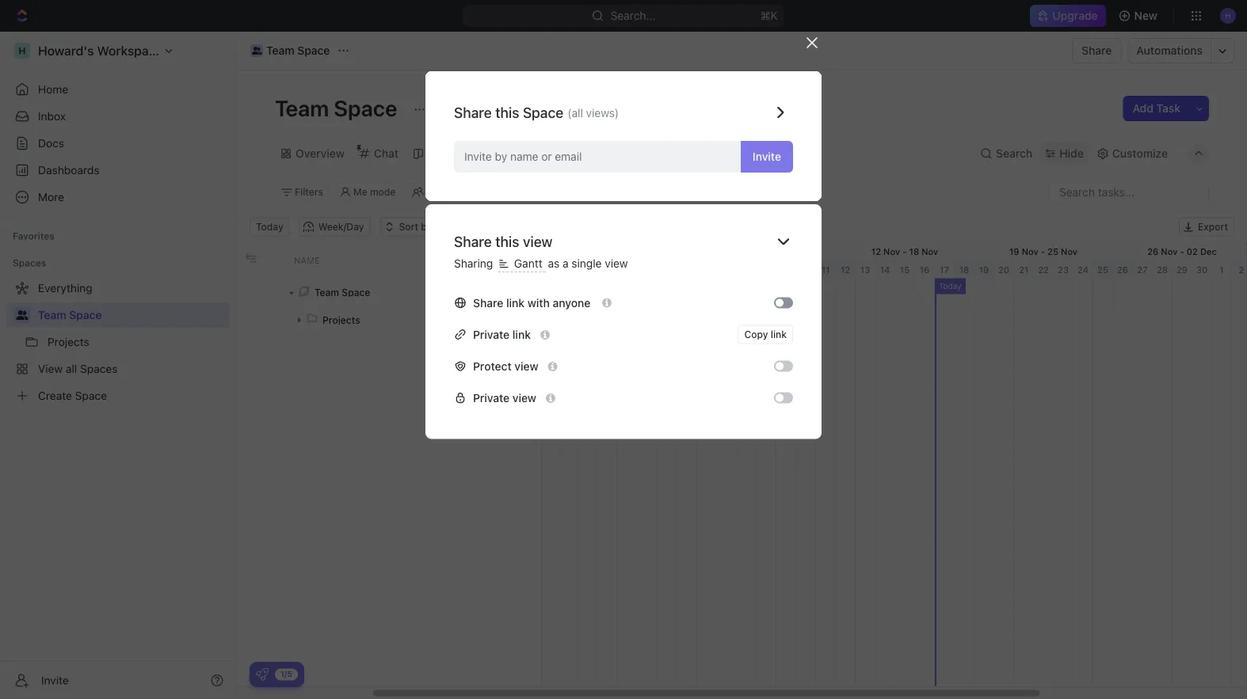 Task type: vqa. For each thing, say whether or not it's contained in the screenshot.
1st 29 element from left
yes



Task type: describe. For each thing, give the bounding box(es) containing it.
1 horizontal spatial 25
[[1098, 265, 1109, 275]]

2 28 element from the left
[[1153, 261, 1173, 279]]

1 horizontal spatial team space link
[[246, 41, 334, 60]]

today inside button
[[256, 221, 283, 233]]

2 29 element from the left
[[1173, 261, 1193, 279]]

home link
[[6, 77, 230, 102]]

add task button
[[1123, 96, 1190, 121]]

22 oct - 28 oct
[[456, 246, 523, 257]]

overview link
[[292, 143, 345, 165]]

19 for 19
[[979, 265, 989, 275]]

share this view
[[454, 233, 553, 250]]

private for private link
[[473, 328, 510, 341]]

16 element
[[915, 261, 935, 279]]

gantt link
[[610, 143, 642, 165]]

- for 11
[[766, 246, 770, 257]]

add task
[[1133, 102, 1181, 115]]

21 element
[[1014, 261, 1034, 279]]

team inside team space 'cell'
[[315, 287, 339, 298]]

20
[[998, 265, 1010, 275]]

link for share
[[506, 296, 525, 310]]

team space inside 'cell'
[[315, 287, 370, 298]]

14 element
[[876, 261, 895, 279]]

1 horizontal spatial invite
[[464, 150, 492, 163]]

1/5
[[281, 670, 292, 679]]

2 nov from the left
[[747, 246, 763, 257]]

views
[[586, 107, 615, 120]]

search...
[[611, 9, 656, 22]]

- for 04
[[625, 246, 629, 257]]

7 element
[[737, 261, 757, 279]]

19 element
[[975, 261, 995, 279]]

share this space ( all views )
[[454, 104, 619, 121]]

1 horizontal spatial  image
[[522, 256, 533, 267]]

4 element
[[678, 261, 697, 279]]

29 for 2nd 29 element from the right
[[563, 265, 575, 275]]

customize
[[1112, 147, 1168, 160]]

24 element
[[1074, 261, 1094, 279]]

2
[[1239, 265, 1245, 275]]

team space up overview
[[275, 95, 402, 121]]

spaces
[[13, 258, 46, 269]]

2 column header from the left
[[261, 243, 284, 278]]

share for share
[[1082, 44, 1112, 57]]

a
[[563, 257, 569, 270]]

)
[[615, 107, 619, 120]]

12 element
[[836, 261, 856, 279]]

17 element
[[935, 261, 955, 279]]

automations button
[[1129, 39, 1211, 63]]

list link
[[485, 143, 507, 165]]

assignees
[[426, 187, 473, 198]]

12 for 12 nov - 18 nov
[[872, 246, 881, 257]]

15
[[900, 265, 910, 275]]

link for private
[[513, 328, 531, 341]]

private view
[[473, 392, 537, 405]]

team space inside 'tree'
[[38, 309, 102, 322]]

1 horizontal spatial 11
[[821, 265, 830, 275]]

export button
[[1179, 218, 1235, 237]]

1 horizontal spatial 18
[[959, 265, 969, 275]]

23 element
[[1054, 261, 1074, 279]]

protect view
[[473, 360, 539, 373]]

15 element
[[895, 261, 915, 279]]

search
[[996, 147, 1033, 160]]

search button
[[976, 143, 1038, 165]]

31
[[603, 265, 613, 275]]

19 nov - 25 nov
[[1010, 246, 1078, 257]]

new button
[[1112, 3, 1167, 29]]

view down protect view
[[513, 392, 537, 405]]

0 vertical spatial 11
[[772, 246, 781, 257]]

(
[[568, 107, 572, 120]]

inbox
[[38, 110, 66, 123]]

space inside 'cell'
[[342, 287, 370, 298]]

29 for 29 oct - 04 nov
[[594, 246, 605, 257]]

space right user group image
[[297, 44, 330, 57]]

this for view
[[495, 233, 519, 250]]

name column header
[[284, 243, 491, 278]]

chat
[[374, 147, 399, 160]]

2 oct from the left
[[508, 246, 523, 257]]

share link with anyone
[[473, 296, 593, 310]]

with
[[528, 296, 550, 310]]

calendar link
[[534, 143, 584, 165]]

25 element
[[1094, 261, 1113, 279]]

name
[[510, 150, 538, 163]]

02
[[1187, 246, 1198, 257]]

hide
[[1060, 147, 1084, 160]]

17
[[940, 265, 949, 275]]

1 horizontal spatial today
[[939, 282, 962, 291]]

link for copy
[[771, 329, 787, 340]]

6 nov from the left
[[1022, 246, 1039, 257]]

favorites
[[13, 231, 54, 242]]

0 horizontal spatial  image
[[245, 252, 256, 263]]

29 oct - 04 nov
[[594, 246, 662, 257]]

dec
[[1200, 246, 1217, 257]]

6 element
[[717, 261, 737, 279]]

team space right user group image
[[266, 44, 330, 57]]

4 column header from the left
[[514, 243, 541, 278]]

19 for 19 nov - 25 nov
[[1010, 246, 1020, 257]]

- for 28
[[487, 246, 492, 257]]

13 element
[[856, 261, 876, 279]]

sidebar navigation
[[0, 32, 237, 700]]

or
[[541, 150, 552, 163]]

14
[[880, 265, 890, 275]]

customize button
[[1092, 143, 1173, 165]]

name
[[294, 255, 320, 265]]

space left "("
[[523, 104, 564, 121]]

table
[[672, 147, 700, 160]]

dashboards link
[[6, 158, 230, 183]]

30 for second '30' 'element'
[[1196, 265, 1208, 275]]

24
[[1078, 265, 1089, 275]]

space up chat "link"
[[334, 95, 397, 121]]

copy
[[745, 329, 768, 340]]

inbox link
[[6, 104, 230, 129]]

05
[[733, 246, 744, 257]]

today button
[[250, 218, 290, 237]]

18 element
[[955, 261, 975, 279]]

new
[[1134, 9, 1158, 22]]



Task type: locate. For each thing, give the bounding box(es) containing it.
 image down the today button
[[245, 252, 256, 263]]

upgrade link
[[1030, 5, 1106, 27]]

0 horizontal spatial 28
[[494, 246, 505, 257]]

2 element
[[638, 261, 658, 279]]

12 inside 12 element
[[841, 265, 850, 275]]

name row
[[237, 243, 541, 279]]

invite
[[464, 150, 492, 163], [753, 150, 781, 163], [41, 674, 69, 687]]

1 down '29 oct - 04 nov'
[[626, 265, 630, 275]]

0 horizontal spatial invite
[[41, 674, 69, 687]]

22
[[456, 246, 467, 257], [1038, 265, 1049, 275]]

home
[[38, 83, 68, 96]]

2 horizontal spatial 28
[[1157, 265, 1168, 275]]

12 up 14
[[872, 246, 881, 257]]

board link
[[425, 143, 459, 165]]

nov left 02
[[1161, 246, 1178, 257]]

18
[[909, 246, 919, 257], [959, 265, 969, 275]]

5 - from the left
[[1041, 246, 1045, 257]]

nov up the 23 element
[[1061, 246, 1078, 257]]

private up protect
[[473, 328, 510, 341]]

view down '29 oct - 04 nov'
[[605, 257, 628, 270]]

space
[[297, 44, 330, 57], [334, 95, 397, 121], [523, 104, 564, 121], [342, 287, 370, 298], [69, 309, 102, 322]]

3 oct from the left
[[607, 246, 623, 257]]

11
[[772, 246, 781, 257], [821, 265, 830, 275]]

space inside 'tree'
[[69, 309, 102, 322]]

7 nov from the left
[[1061, 246, 1078, 257]]

table link
[[668, 143, 700, 165]]

30 left 31
[[583, 265, 594, 275]]

27
[[1137, 265, 1148, 275]]

⌘k
[[761, 9, 778, 22]]

0 horizontal spatial 28 element
[[540, 261, 559, 279]]

as
[[548, 257, 560, 270]]

1 vertical spatial gantt
[[511, 257, 546, 270]]

share up sharing
[[454, 233, 492, 250]]

dashboards
[[38, 164, 100, 177]]

25 right 24 element
[[1098, 265, 1109, 275]]

29 element up anyone
[[559, 261, 579, 279]]

30 element down the dec
[[1193, 261, 1212, 279]]

30 down the dec
[[1196, 265, 1208, 275]]

assignees button
[[406, 183, 480, 202]]

team inside team space 'tree'
[[38, 309, 66, 322]]

link down share link with anyone
[[513, 328, 531, 341]]

1 horizontal spatial 28
[[544, 265, 555, 275]]

05 nov - 11 nov
[[733, 246, 800, 257]]

1 horizontal spatial oct
[[508, 246, 523, 257]]

1 1 from the left
[[626, 265, 630, 275]]

1 vertical spatial this
[[495, 233, 519, 250]]

1 horizontal spatial 22
[[1038, 265, 1049, 275]]

31 element
[[598, 261, 618, 279]]

29 oct - 04 nov element
[[559, 243, 697, 260]]

as a single view
[[548, 257, 628, 270]]

add
[[1133, 102, 1154, 115]]

26 for 26
[[1117, 265, 1129, 275]]

0 horizontal spatial 30 element
[[579, 261, 598, 279]]

share down the upgrade
[[1082, 44, 1112, 57]]

1 this from the top
[[495, 104, 519, 121]]

2 horizontal spatial 29
[[1177, 265, 1188, 275]]

team up overview link
[[275, 95, 329, 121]]

team right user group icon in the left of the page
[[38, 309, 66, 322]]

- up 15
[[903, 246, 907, 257]]

28
[[494, 246, 505, 257], [544, 265, 555, 275], [1157, 265, 1168, 275]]

12 nov - 18 nov
[[872, 246, 938, 257]]

19 nov - 25 nov element
[[975, 243, 1113, 260]]

invite inside sidebar 'navigation'
[[41, 674, 69, 687]]

22 down 19 nov - 25 nov
[[1038, 265, 1049, 275]]

1 vertical spatial 25
[[1098, 265, 1109, 275]]

team space cell
[[284, 279, 491, 306]]

nov up 14 element on the right top
[[884, 246, 900, 257]]

29 element
[[559, 261, 579, 279], [1173, 261, 1193, 279]]

team down name
[[315, 287, 339, 298]]

team right user group image
[[266, 44, 295, 57]]

8 nov from the left
[[1161, 246, 1178, 257]]

0 horizontal spatial gantt
[[511, 257, 546, 270]]

1 29 element from the left
[[559, 261, 579, 279]]

team space tree grid
[[237, 243, 541, 687]]

0 vertical spatial this
[[495, 104, 519, 121]]

0 horizontal spatial 29
[[563, 265, 575, 275]]

3 column header from the left
[[491, 243, 514, 278]]

2 private from the top
[[473, 392, 510, 405]]

2 horizontal spatial oct
[[607, 246, 623, 257]]

0 vertical spatial team space link
[[246, 41, 334, 60]]

private down protect
[[473, 392, 510, 405]]

protect
[[473, 360, 512, 373]]

2 30 from the left
[[1196, 265, 1208, 275]]

this for space
[[495, 104, 519, 121]]

1 horizontal spatial 30 element
[[1193, 261, 1212, 279]]

- for 18
[[903, 246, 907, 257]]

26 right 25 element
[[1117, 265, 1129, 275]]

28 element left a
[[540, 261, 559, 279]]

16
[[920, 265, 930, 275]]

0 vertical spatial 26
[[1148, 246, 1159, 257]]

column header
[[237, 243, 261, 278], [261, 243, 284, 278], [491, 243, 514, 278], [514, 243, 541, 278]]

28 right 27 element
[[1157, 265, 1168, 275]]

1
[[626, 265, 630, 275], [1220, 265, 1224, 275]]

hide button
[[1041, 143, 1089, 165]]

1 horizontal spatial 26
[[1148, 246, 1159, 257]]

chat link
[[371, 143, 399, 165]]

anyone
[[553, 296, 591, 310]]

4 - from the left
[[903, 246, 907, 257]]

3 nov from the left
[[783, 246, 800, 257]]

0 vertical spatial 12
[[872, 246, 881, 257]]

oct for 29
[[607, 246, 623, 257]]

28 up sharing
[[494, 246, 505, 257]]

0 horizontal spatial 12
[[841, 265, 850, 275]]

share
[[1082, 44, 1112, 57], [454, 104, 492, 121], [454, 233, 492, 250], [473, 296, 503, 310]]

9 element
[[777, 261, 796, 279]]

nov up the "16" element
[[922, 246, 938, 257]]

1 vertical spatial today
[[939, 282, 962, 291]]

29 for 1st 29 element from right
[[1177, 265, 1188, 275]]

private
[[473, 328, 510, 341], [473, 392, 510, 405]]

13
[[860, 265, 870, 275]]

1 vertical spatial 22
[[1038, 265, 1049, 275]]

0 horizontal spatial oct
[[470, 246, 485, 257]]

share for share this space ( all views )
[[454, 104, 492, 121]]

share for share this view
[[454, 233, 492, 250]]

0 horizontal spatial 30
[[583, 265, 594, 275]]

8 element
[[757, 261, 777, 279]]

30 for 1st '30' 'element'
[[583, 265, 594, 275]]

link left the with
[[506, 296, 525, 310]]

3 - from the left
[[766, 246, 770, 257]]

- up 22 element
[[1041, 246, 1045, 257]]

1 28 element from the left
[[540, 261, 559, 279]]

- for 25
[[1041, 246, 1045, 257]]

3 element
[[658, 261, 678, 279]]

share up private link
[[473, 296, 503, 310]]

1 horizontal spatial 12
[[872, 246, 881, 257]]

view up as
[[523, 233, 553, 250]]

04
[[632, 246, 643, 257]]

all
[[572, 107, 583, 120]]

1 30 from the left
[[583, 265, 594, 275]]

1 - from the left
[[487, 246, 492, 257]]

calendar
[[537, 147, 584, 160]]

29
[[594, 246, 605, 257], [563, 265, 575, 275], [1177, 265, 1188, 275]]

11 element
[[816, 261, 836, 279]]

share button
[[1072, 38, 1122, 63]]

2 this from the top
[[495, 233, 519, 250]]

gantt left as
[[511, 257, 546, 270]]

board
[[428, 147, 459, 160]]

user group image
[[16, 311, 28, 320]]

2 30 element from the left
[[1193, 261, 1212, 279]]

27 element
[[1133, 261, 1153, 279]]

26 nov - 02 dec element
[[1113, 243, 1247, 260]]

18 up the 15 element
[[909, 246, 919, 257]]

view
[[523, 233, 553, 250], [605, 257, 628, 270], [515, 360, 539, 373], [513, 392, 537, 405]]

- left 02
[[1180, 246, 1184, 257]]

1 horizontal spatial 28 element
[[1153, 261, 1173, 279]]

private for private view
[[473, 392, 510, 405]]

0 vertical spatial private
[[473, 328, 510, 341]]

25 up 22 element
[[1048, 246, 1059, 257]]

today
[[256, 221, 283, 233], [939, 282, 962, 291]]

1 horizontal spatial 30
[[1196, 265, 1208, 275]]

30
[[583, 265, 594, 275], [1196, 265, 1208, 275]]

team space - 0.00% row
[[237, 279, 541, 306]]

22 for 22 oct - 28 oct
[[456, 246, 467, 257]]

5 nov from the left
[[922, 246, 938, 257]]

0 vertical spatial 22
[[456, 246, 467, 257]]

1 left 2
[[1220, 265, 1224, 275]]

1 private from the top
[[473, 328, 510, 341]]

26
[[1148, 246, 1159, 257], [1117, 265, 1129, 275]]

this
[[495, 104, 519, 121], [495, 233, 519, 250]]

0 horizontal spatial 26
[[1117, 265, 1129, 275]]

nov up 9 element
[[783, 246, 800, 257]]

nov inside "element"
[[646, 246, 662, 257]]

1 nov from the left
[[646, 246, 662, 257]]

list
[[488, 147, 507, 160]]

0 vertical spatial gantt
[[613, 147, 642, 160]]

space down name column header on the left
[[342, 287, 370, 298]]

nov right the 04
[[646, 246, 662, 257]]

team space link inside 'tree'
[[38, 303, 227, 328]]

26 nov - 02 dec
[[1148, 246, 1217, 257]]

 image left as
[[522, 256, 533, 267]]

28 element right "27"
[[1153, 261, 1173, 279]]

25
[[1048, 246, 1059, 257], [1098, 265, 1109, 275]]

26 element
[[1113, 261, 1133, 279]]

overview
[[296, 147, 345, 160]]

email
[[555, 150, 582, 163]]

export
[[1198, 221, 1228, 233]]

0 vertical spatial 25
[[1048, 246, 1059, 257]]

copy link
[[745, 329, 787, 340]]

28 element
[[540, 261, 559, 279], [1153, 261, 1173, 279]]

link
[[506, 296, 525, 310], [513, 328, 531, 341], [771, 329, 787, 340]]

12 inside 12 nov - 18 nov element
[[872, 246, 881, 257]]

private link
[[473, 328, 531, 341]]

1 horizontal spatial gantt
[[613, 147, 642, 160]]

docs
[[38, 137, 64, 150]]

invite by name or email
[[464, 150, 582, 163]]

29 down 26 nov - 02 dec at the top
[[1177, 265, 1188, 275]]

by
[[495, 150, 507, 163]]

upgrade
[[1053, 9, 1098, 22]]

task
[[1157, 102, 1181, 115]]

11 right 10 element
[[821, 265, 830, 275]]

22 up sharing
[[456, 246, 467, 257]]

team space
[[266, 44, 330, 57], [275, 95, 402, 121], [315, 287, 370, 298], [38, 309, 102, 322]]

nov right 05
[[747, 246, 763, 257]]

0 horizontal spatial 19
[[979, 265, 989, 275]]

1 vertical spatial 19
[[979, 265, 989, 275]]

this up list
[[495, 104, 519, 121]]

single
[[572, 257, 602, 270]]

19
[[1010, 246, 1020, 257], [979, 265, 989, 275]]

view right protect
[[515, 360, 539, 373]]

23
[[1058, 265, 1069, 275]]

22 for 22
[[1038, 265, 1049, 275]]

0 horizontal spatial team space link
[[38, 303, 227, 328]]

20 element
[[995, 261, 1014, 279]]

0 horizontal spatial 22
[[456, 246, 467, 257]]

onboarding checklist button element
[[256, 669, 269, 682]]

user group image
[[252, 47, 262, 55]]

team space right user group icon in the left of the page
[[38, 309, 102, 322]]

- left the 04
[[625, 246, 629, 257]]

oct for 22
[[470, 246, 485, 257]]

sharing
[[454, 257, 496, 270]]

gantt
[[613, 147, 642, 160], [511, 257, 546, 270]]

0 horizontal spatial 25
[[1048, 246, 1059, 257]]

2 horizontal spatial invite
[[753, 150, 781, 163]]

team space down name
[[315, 287, 370, 298]]

favorites button
[[6, 227, 61, 246]]

share inside button
[[1082, 44, 1112, 57]]

28 left a
[[544, 265, 555, 275]]

1 30 element from the left
[[579, 261, 598, 279]]

link right copy
[[771, 329, 787, 340]]

21
[[1019, 265, 1029, 275]]

0 horizontal spatial today
[[256, 221, 283, 233]]

4 nov from the left
[[884, 246, 900, 257]]

this up sharing
[[495, 233, 519, 250]]

26 up 27 element
[[1148, 246, 1159, 257]]

0 vertical spatial today
[[256, 221, 283, 233]]

26 for 26 nov - 02 dec
[[1148, 246, 1159, 257]]

29 up as a single view
[[594, 246, 605, 257]]

1 vertical spatial team space link
[[38, 303, 227, 328]]

22 oct - 28 oct element
[[421, 243, 559, 260]]

0 horizontal spatial 18
[[909, 246, 919, 257]]

0 vertical spatial 18
[[909, 246, 919, 257]]

1 vertical spatial 18
[[959, 265, 969, 275]]

30 element
[[579, 261, 598, 279], [1193, 261, 1212, 279]]

team
[[266, 44, 295, 57], [275, 95, 329, 121], [315, 287, 339, 298], [38, 309, 66, 322]]

6 - from the left
[[1180, 246, 1184, 257]]

nov up 21 element
[[1022, 246, 1039, 257]]

18 right 17 "element"
[[959, 265, 969, 275]]

1 column header from the left
[[237, 243, 261, 278]]

oct inside "element"
[[607, 246, 623, 257]]

0 horizontal spatial 1
[[626, 265, 630, 275]]

1 horizontal spatial 29 element
[[1173, 261, 1193, 279]]

22 element
[[1034, 261, 1054, 279]]

2 - from the left
[[625, 246, 629, 257]]

29 inside 29 oct - 04 nov "element"
[[594, 246, 605, 257]]

1 vertical spatial 26
[[1117, 265, 1129, 275]]

- for 02
[[1180, 246, 1184, 257]]

- up 8 element
[[766, 246, 770, 257]]

0 horizontal spatial 29 element
[[559, 261, 579, 279]]

docs link
[[6, 131, 230, 156]]

29 element down 26 nov - 02 dec at the top
[[1173, 261, 1193, 279]]

0 horizontal spatial 11
[[772, 246, 781, 257]]

12 right 11 element at top
[[841, 265, 850, 275]]

automations
[[1137, 44, 1203, 57]]

1 vertical spatial 12
[[841, 265, 850, 275]]

team space tree
[[6, 276, 230, 409]]

1 vertical spatial private
[[473, 392, 510, 405]]

Search tasks... text field
[[1050, 180, 1209, 204]]

1 oct from the left
[[470, 246, 485, 257]]

05 nov - 11 nov element
[[697, 243, 836, 260]]

- up sharing
[[487, 246, 492, 257]]

onboarding checklist button image
[[256, 669, 269, 682]]

5 element
[[697, 261, 717, 279]]

space right user group icon in the left of the page
[[69, 309, 102, 322]]

2 1 from the left
[[1220, 265, 1224, 275]]

1 horizontal spatial 29
[[594, 246, 605, 257]]

1 vertical spatial 11
[[821, 265, 830, 275]]

- inside "element"
[[625, 246, 629, 257]]

1 horizontal spatial 1
[[1220, 265, 1224, 275]]

19 right the "18" element
[[979, 265, 989, 275]]

11 up 8 element
[[772, 246, 781, 257]]

 image
[[245, 252, 256, 263], [522, 256, 533, 267]]

29 right as
[[563, 265, 575, 275]]

12 nov - 18 nov element
[[836, 243, 975, 260]]

19 up 21
[[1010, 246, 1020, 257]]

12 for 12
[[841, 265, 850, 275]]

0 vertical spatial 19
[[1010, 246, 1020, 257]]

10 element
[[796, 261, 816, 279]]

share for share link with anyone
[[473, 296, 503, 310]]

30 element left 31
[[579, 261, 598, 279]]

28 inside 22 oct - 28 oct element
[[494, 246, 505, 257]]

12
[[872, 246, 881, 257], [841, 265, 850, 275]]

share up list link
[[454, 104, 492, 121]]

1 horizontal spatial 19
[[1010, 246, 1020, 257]]

gantt down )
[[613, 147, 642, 160]]



